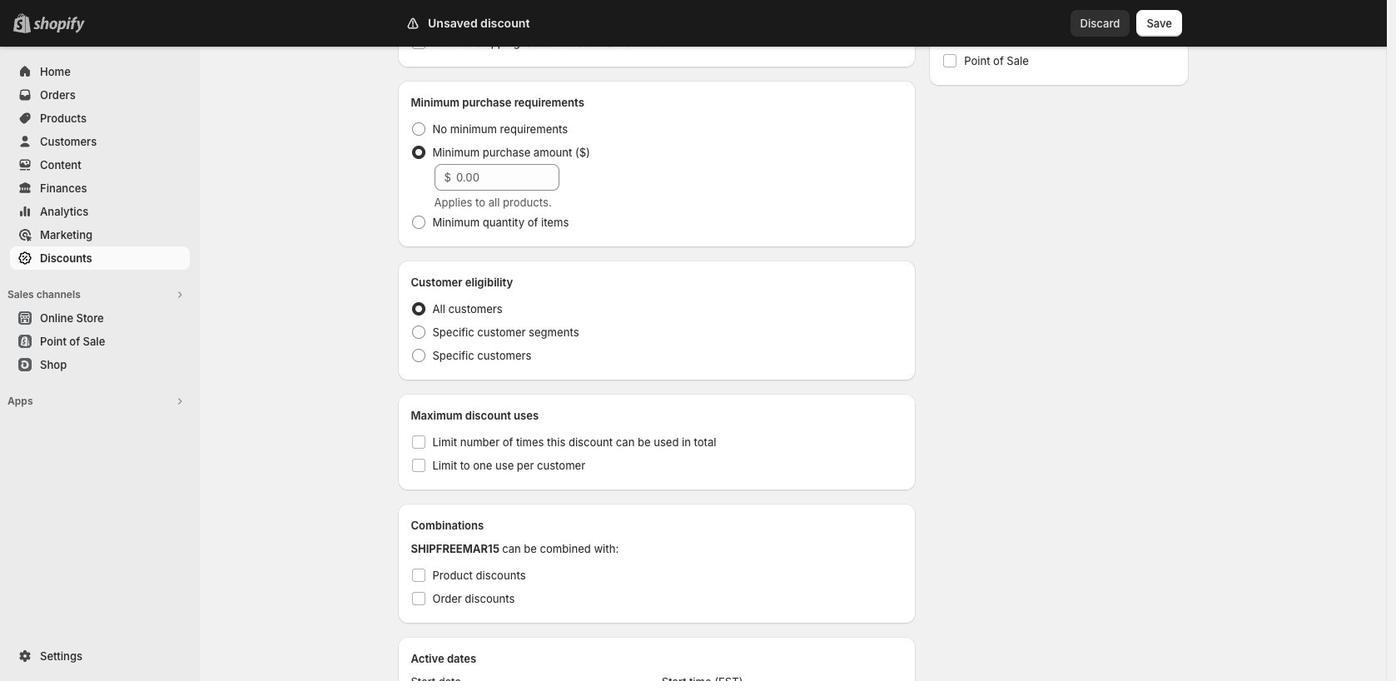 Task type: vqa. For each thing, say whether or not it's contained in the screenshot.
Shopify image
yes



Task type: locate. For each thing, give the bounding box(es) containing it.
0.00 text field
[[456, 164, 559, 191]]



Task type: describe. For each thing, give the bounding box(es) containing it.
shopify image
[[33, 17, 85, 33]]



